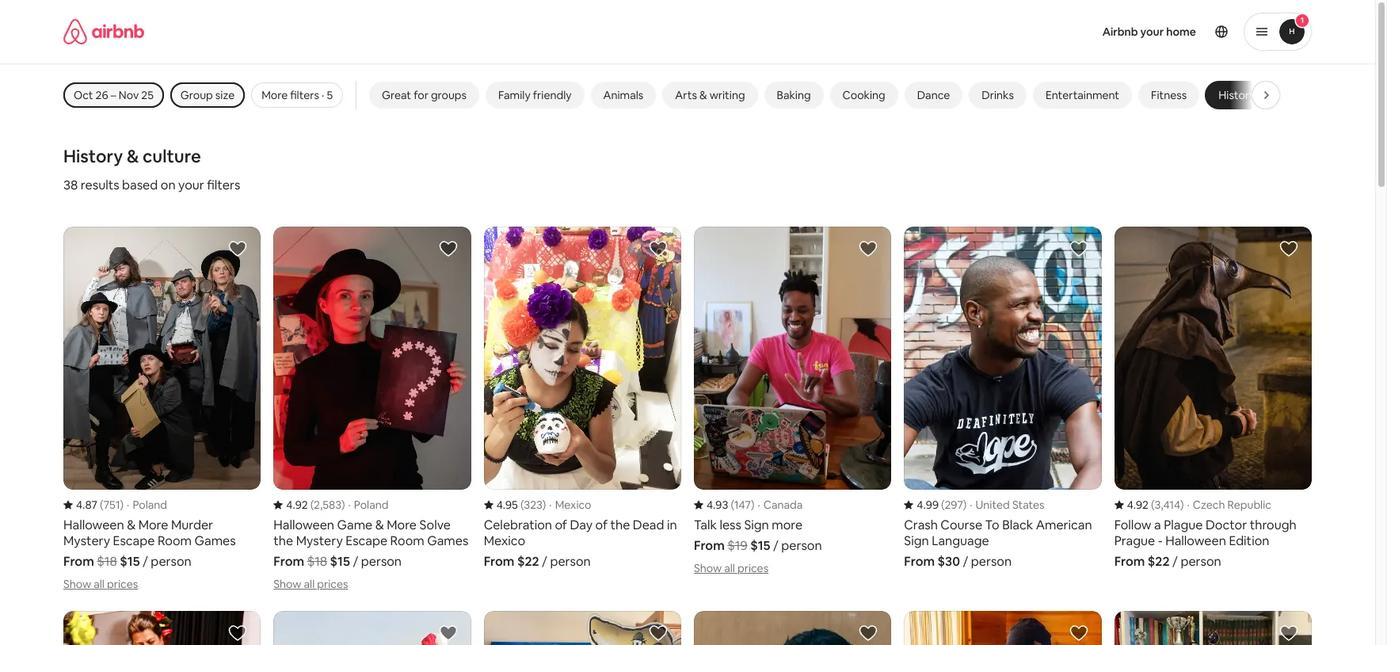 Task type: locate. For each thing, give the bounding box(es) containing it.
0 horizontal spatial history & culture
[[63, 145, 201, 167]]

poland inside halloween & more murder mystery escape room games group
[[133, 498, 167, 512]]

2 4.92 from the left
[[1127, 498, 1149, 512]]

1 vertical spatial your
[[178, 177, 204, 193]]

· poland inside 'halloween game & more solve the mystery escape room games' group
[[348, 498, 389, 512]]

save this experience image inside talk less sign more group
[[859, 239, 878, 258]]

1 horizontal spatial prices
[[317, 577, 348, 592]]

1 vertical spatial history & culture
[[63, 145, 201, 167]]

poland right '751' on the bottom
[[133, 498, 167, 512]]

crash course to black american sign language group
[[904, 227, 1102, 570]]

1 horizontal spatial 4.92
[[1127, 498, 1149, 512]]

$22 for 3,414
[[1148, 553, 1170, 570]]

& up 'based'
[[127, 145, 139, 167]]

0 horizontal spatial 4.92
[[286, 498, 308, 512]]

history & culture down 1 dropdown button
[[1219, 88, 1304, 102]]

1 horizontal spatial filters
[[290, 88, 319, 102]]

2 horizontal spatial show all prices button
[[694, 561, 769, 576]]

0 horizontal spatial show all prices button
[[63, 577, 138, 592]]

show all prices button inside 'halloween game & more solve the mystery escape room games' group
[[274, 577, 348, 592]]

6 ) from the left
[[1181, 498, 1184, 512]]

1 vertical spatial history
[[63, 145, 123, 167]]

) inside talk less sign more group
[[751, 498, 755, 512]]

· poland right '751' on the bottom
[[127, 498, 167, 512]]

1 horizontal spatial $15
[[330, 553, 350, 570]]

$15 down 2,583
[[330, 553, 350, 570]]

show inside from $19 $15 / person show all prices
[[694, 561, 722, 576]]

2 ( from the left
[[310, 498, 314, 512]]

from $22 / person down 323 at bottom left
[[484, 553, 591, 570]]

1 horizontal spatial history & culture
[[1219, 88, 1304, 102]]

from inside follow a plague doctor through prague - halloween edition 'group'
[[1115, 553, 1146, 570]]

5 ) from the left
[[963, 498, 967, 512]]

3 ) from the left
[[543, 498, 546, 512]]

show all prices button inside talk less sign more group
[[694, 561, 769, 576]]

prices inside halloween & more murder mystery escape room games group
[[107, 577, 138, 592]]

4 ) from the left
[[751, 498, 755, 512]]

) inside 'halloween game & more solve the mystery escape room games' group
[[342, 498, 345, 512]]

·
[[322, 88, 324, 102], [127, 498, 129, 512], [348, 498, 351, 512], [549, 498, 552, 512], [758, 498, 761, 512], [970, 498, 973, 512], [1188, 498, 1190, 512]]

1 4.92 from the left
[[286, 498, 308, 512]]

rating 4.87 out of 5; 751 reviews image
[[63, 498, 124, 512]]

poland right 2,583
[[354, 498, 389, 512]]

& for arts & writing element
[[700, 88, 707, 102]]

culture
[[1268, 88, 1304, 102], [143, 145, 201, 167]]

· for 4.93 ( 147 )
[[758, 498, 761, 512]]

dance
[[917, 88, 950, 102]]

0 vertical spatial history & culture
[[1219, 88, 1304, 102]]

1 horizontal spatial &
[[700, 88, 707, 102]]

4.99 ( 297 )
[[917, 498, 967, 512]]

1 horizontal spatial all
[[304, 577, 315, 592]]

4.92 left 3,414
[[1127, 498, 1149, 512]]

2 $18 from the left
[[307, 553, 327, 570]]

0 horizontal spatial · poland
[[127, 498, 167, 512]]

· inside halloween & more murder mystery escape room games group
[[127, 498, 129, 512]]

canada
[[764, 498, 803, 512]]

airbnb your home link
[[1093, 15, 1206, 48]]

show all prices button for 2,583
[[274, 577, 348, 592]]

from $18 $15 / person show all prices inside 'halloween game & more solve the mystery escape room games' group
[[274, 553, 402, 592]]

history & culture inside button
[[1219, 88, 1304, 102]]

from down 4.95
[[484, 553, 515, 570]]

prices for 751
[[107, 577, 138, 592]]

$15 inside from $19 $15 / person show all prices
[[751, 538, 771, 554]]

$15 down '751' on the bottom
[[120, 553, 140, 570]]

3,414
[[1155, 498, 1181, 512]]

from left $30
[[904, 553, 935, 570]]

4.92
[[286, 498, 308, 512], [1127, 498, 1149, 512]]

cooking element
[[843, 88, 886, 102]]

2 from $22 / person from the left
[[1115, 553, 1222, 570]]

from
[[694, 538, 725, 554], [63, 553, 94, 570], [274, 553, 304, 570], [484, 553, 515, 570], [904, 553, 935, 570], [1115, 553, 1146, 570]]

& down 1 dropdown button
[[1258, 88, 1266, 102]]

0 horizontal spatial $18
[[97, 553, 117, 570]]

· left 5
[[322, 88, 324, 102]]

) for 4.99 ( 297 )
[[963, 498, 967, 512]]

· right '751' on the bottom
[[127, 498, 129, 512]]

on
[[161, 177, 176, 193]]

$18 down '751' on the bottom
[[97, 553, 117, 570]]

1 ( from the left
[[100, 498, 103, 512]]

$18 inside halloween & more murder mystery escape room games group
[[97, 553, 117, 570]]

38 results based on your filters
[[63, 177, 240, 193]]

( inside 'halloween game & more solve the mystery escape room games' group
[[310, 498, 314, 512]]

0 horizontal spatial prices
[[107, 577, 138, 592]]

save this experience image
[[1070, 239, 1089, 258], [228, 624, 248, 643], [439, 624, 458, 643], [1070, 624, 1089, 643]]

· for 4.87 ( 751 )
[[127, 498, 129, 512]]

$15
[[751, 538, 771, 554], [120, 553, 140, 570], [330, 553, 350, 570]]

· inside follow a plague doctor through prague - halloween edition 'group'
[[1188, 498, 1190, 512]]

) for 4.87 ( 751 )
[[120, 498, 124, 512]]

history right 'fitness' button
[[1219, 88, 1256, 102]]

from $18 $15 / person show all prices down '751' on the bottom
[[63, 553, 192, 592]]

prices inside from $19 $15 / person show all prices
[[738, 561, 769, 576]]

$15 for 4.87 ( 751 )
[[120, 553, 140, 570]]

more filters · 5
[[262, 88, 333, 102]]

6 ( from the left
[[1152, 498, 1155, 512]]

) inside celebration of day of the dead in mexico group
[[543, 498, 546, 512]]

2 horizontal spatial $15
[[751, 538, 771, 554]]

· right 147
[[758, 498, 761, 512]]

$18 inside 'halloween game & more solve the mystery escape room games' group
[[307, 553, 327, 570]]

/
[[773, 538, 779, 554], [143, 553, 148, 570], [353, 553, 358, 570], [542, 553, 548, 570], [963, 553, 969, 570], [1173, 553, 1178, 570]]

$22 down 323 at bottom left
[[517, 553, 539, 570]]

from $22 / person inside follow a plague doctor through prague - halloween edition 'group'
[[1115, 553, 1222, 570]]

all for 4.92
[[304, 577, 315, 592]]

person inside crash course to black american sign language group
[[971, 553, 1012, 570]]

) for 4.93 ( 147 )
[[751, 498, 755, 512]]

from $22 / person down 3,414
[[1115, 553, 1222, 570]]

from $30 / person
[[904, 553, 1012, 570]]

from $22 / person
[[484, 553, 591, 570], [1115, 553, 1222, 570]]

( inside crash course to black american sign language group
[[942, 498, 945, 512]]

1 from $22 / person from the left
[[484, 553, 591, 570]]

family friendly button
[[486, 82, 584, 109]]

4.92 ( 2,583 )
[[286, 498, 345, 512]]

czech
[[1193, 498, 1226, 512]]

) for 4.92 ( 2,583 )
[[342, 498, 345, 512]]

all inside from $19 $15 / person show all prices
[[724, 561, 735, 576]]

0 horizontal spatial all
[[94, 577, 105, 592]]

1 from $18 $15 / person show all prices from the left
[[63, 553, 192, 592]]

culture down 1 dropdown button
[[1268, 88, 1304, 102]]

rating 4.92 out of 5; 3,414 reviews image
[[1115, 498, 1184, 512]]

1 horizontal spatial from $18 $15 / person show all prices
[[274, 553, 402, 592]]

4.87
[[76, 498, 97, 512]]

animals element
[[604, 88, 644, 102]]

friendly
[[533, 88, 572, 102]]

groups
[[431, 88, 467, 102]]

arts & writing element
[[675, 88, 745, 102]]

show inside halloween & more murder mystery escape room games group
[[63, 577, 91, 592]]

from left $19
[[694, 538, 725, 554]]

1 · poland from the left
[[127, 498, 167, 512]]

from down 4.87
[[63, 553, 94, 570]]

· right 323 at bottom left
[[549, 498, 552, 512]]

arts
[[675, 88, 697, 102]]

1 poland from the left
[[133, 498, 167, 512]]

1 horizontal spatial your
[[1141, 25, 1164, 39]]

cooking button
[[830, 82, 898, 109]]

all
[[724, 561, 735, 576], [94, 577, 105, 592], [304, 577, 315, 592]]

0 horizontal spatial $22
[[517, 553, 539, 570]]

1 vertical spatial filters
[[207, 177, 240, 193]]

filters left 5
[[290, 88, 319, 102]]

· right 2,583
[[348, 498, 351, 512]]

$15 for 4.93 ( 147 )
[[751, 538, 771, 554]]

from $18 $15 / person show all prices inside halloween & more murder mystery escape room games group
[[63, 553, 192, 592]]

· for 4.99 ( 297 )
[[970, 498, 973, 512]]

your left home
[[1141, 25, 1164, 39]]

from inside celebration of day of the dead in mexico group
[[484, 553, 515, 570]]

history & culture
[[1219, 88, 1304, 102], [63, 145, 201, 167]]

$22
[[517, 553, 539, 570], [1148, 553, 1170, 570]]

4.99
[[917, 498, 939, 512]]

1 horizontal spatial history
[[1219, 88, 1256, 102]]

· poland
[[127, 498, 167, 512], [348, 498, 389, 512]]

4 ( from the left
[[731, 498, 734, 512]]

your
[[1141, 25, 1164, 39], [178, 177, 204, 193]]

2 horizontal spatial all
[[724, 561, 735, 576]]

follow a plague doctor through prague - halloween edition group
[[1115, 227, 1312, 570]]

· poland right 2,583
[[348, 498, 389, 512]]

· poland inside halloween & more murder mystery escape room games group
[[127, 498, 167, 512]]

1 horizontal spatial show all prices button
[[274, 577, 348, 592]]

& inside button
[[700, 88, 707, 102]]

1 ) from the left
[[120, 498, 124, 512]]

person inside celebration of day of the dead in mexico group
[[550, 553, 591, 570]]

poland
[[133, 498, 167, 512], [354, 498, 389, 512]]

culture up on
[[143, 145, 201, 167]]

· inside crash course to black american sign language group
[[970, 498, 973, 512]]

from inside halloween & more murder mystery escape room games group
[[63, 553, 94, 570]]

$22 inside celebration of day of the dead in mexico group
[[517, 553, 539, 570]]

· poland for 4.92 ( 2,583 )
[[348, 498, 389, 512]]

filters
[[290, 88, 319, 102], [207, 177, 240, 193]]

show all prices button
[[694, 561, 769, 576], [63, 577, 138, 592], [274, 577, 348, 592]]

0 horizontal spatial poland
[[133, 498, 167, 512]]

show all prices button inside halloween & more murder mystery escape room games group
[[63, 577, 138, 592]]

0 vertical spatial culture
[[1268, 88, 1304, 102]]

filters right on
[[207, 177, 240, 193]]

from $18 $15 / person show all prices
[[63, 553, 192, 592], [274, 553, 402, 592]]

2 horizontal spatial show
[[694, 561, 722, 576]]

airbnb
[[1103, 25, 1139, 39]]

from inside from $19 $15 / person show all prices
[[694, 538, 725, 554]]

person
[[782, 538, 822, 554], [151, 553, 192, 570], [361, 553, 402, 570], [550, 553, 591, 570], [971, 553, 1012, 570], [1181, 553, 1222, 570]]

( inside celebration of day of the dead in mexico group
[[521, 498, 524, 512]]

147
[[734, 498, 751, 512]]

prices inside 'halloween game & more solve the mystery escape room games' group
[[317, 577, 348, 592]]

$18 down 4.92 ( 2,583 )
[[307, 553, 327, 570]]

0 horizontal spatial from $22 / person
[[484, 553, 591, 570]]

2 $22 from the left
[[1148, 553, 1170, 570]]

( for 2,583
[[310, 498, 314, 512]]

0 horizontal spatial history
[[63, 145, 123, 167]]

1 $18 from the left
[[97, 553, 117, 570]]

prices
[[738, 561, 769, 576], [107, 577, 138, 592], [317, 577, 348, 592]]

0 horizontal spatial your
[[178, 177, 204, 193]]

history up results
[[63, 145, 123, 167]]

& right arts
[[700, 88, 707, 102]]

· for 4.95 ( 323 )
[[549, 498, 552, 512]]

· for 4.92 ( 2,583 )
[[348, 498, 351, 512]]

2 poland from the left
[[354, 498, 389, 512]]

2 horizontal spatial prices
[[738, 561, 769, 576]]

$30
[[938, 553, 960, 570]]

1 $22 from the left
[[517, 553, 539, 570]]

save this experience image inside crash course to black american sign language group
[[1070, 239, 1089, 258]]

1 horizontal spatial $22
[[1148, 553, 1170, 570]]

( inside follow a plague doctor through prague - halloween edition 'group'
[[1152, 498, 1155, 512]]

4.92 inside follow a plague doctor through prague - halloween edition 'group'
[[1127, 498, 1149, 512]]

& inside button
[[1258, 88, 1266, 102]]

poland inside 'halloween game & more solve the mystery escape room games' group
[[354, 498, 389, 512]]

from $22 / person for 323
[[484, 553, 591, 570]]

save this experience image
[[228, 239, 248, 258], [439, 239, 458, 258], [649, 239, 668, 258], [859, 239, 878, 258], [1280, 239, 1299, 258], [649, 624, 668, 643], [859, 624, 878, 643], [1280, 624, 1299, 643]]

your inside airbnb your home link
[[1141, 25, 1164, 39]]

4.92 left 2,583
[[286, 498, 308, 512]]

0 horizontal spatial from $18 $15 / person show all prices
[[63, 553, 192, 592]]

fitness element
[[1152, 88, 1187, 102]]

1 horizontal spatial from $22 / person
[[1115, 553, 1222, 570]]

baking element
[[777, 88, 811, 102]]

from $22 / person inside celebration of day of the dead in mexico group
[[484, 553, 591, 570]]

0 horizontal spatial show
[[63, 577, 91, 592]]

1 horizontal spatial · poland
[[348, 498, 389, 512]]

halloween game & more solve the mystery escape room games group
[[274, 227, 471, 592]]

) inside follow a plague doctor through prague - halloween edition 'group'
[[1181, 498, 1184, 512]]

· inside talk less sign more group
[[758, 498, 761, 512]]

· inside 'halloween game & more solve the mystery escape room games' group
[[348, 498, 351, 512]]

· czech republic
[[1188, 498, 1272, 512]]

2 horizontal spatial &
[[1258, 88, 1266, 102]]

$15 right $19
[[751, 538, 771, 554]]

drinks element
[[982, 88, 1014, 102]]

5 ( from the left
[[942, 498, 945, 512]]

from down rating 4.92 out of 5; 3,414 reviews image
[[1115, 553, 1146, 570]]

0 vertical spatial your
[[1141, 25, 1164, 39]]

poland for 4.92 ( 2,583 )
[[354, 498, 389, 512]]

$15 inside 'halloween game & more solve the mystery escape room games' group
[[330, 553, 350, 570]]

2 from $18 $15 / person show all prices from the left
[[274, 553, 402, 592]]

person inside 'halloween game & more solve the mystery escape room games' group
[[361, 553, 402, 570]]

0 vertical spatial history
[[1219, 88, 1256, 102]]

( inside talk less sign more group
[[731, 498, 734, 512]]

38
[[63, 177, 78, 193]]

( inside halloween & more murder mystery escape room games group
[[100, 498, 103, 512]]

history & culture up 'based'
[[63, 145, 201, 167]]

$15 for 4.92 ( 2,583 )
[[330, 553, 350, 570]]

· right 297
[[970, 498, 973, 512]]

from $19 $15 / person show all prices
[[694, 538, 822, 576]]

1 horizontal spatial $18
[[307, 553, 327, 570]]

· inside celebration of day of the dead in mexico group
[[549, 498, 552, 512]]

$15 inside halloween & more murder mystery escape room games group
[[120, 553, 140, 570]]

$18
[[97, 553, 117, 570], [307, 553, 327, 570]]

$22 inside follow a plague doctor through prague - halloween edition 'group'
[[1148, 553, 1170, 570]]

· united states
[[970, 498, 1045, 512]]

republic
[[1228, 498, 1272, 512]]

/ inside from $19 $15 / person show all prices
[[773, 538, 779, 554]]

4.93 ( 147 )
[[707, 498, 755, 512]]

3 ( from the left
[[521, 498, 524, 512]]

from $18 $15 / person show all prices down 2,583
[[274, 553, 402, 592]]

0 horizontal spatial culture
[[143, 145, 201, 167]]

( for 3,414
[[1152, 498, 1155, 512]]

· left "czech"
[[1188, 498, 1190, 512]]

profile element
[[826, 0, 1312, 63]]

2 ) from the left
[[342, 498, 345, 512]]

based
[[122, 177, 158, 193]]

&
[[700, 88, 707, 102], [1258, 88, 1266, 102], [127, 145, 139, 167]]

0 horizontal spatial $15
[[120, 553, 140, 570]]

4.92 inside 'halloween game & more solve the mystery escape room games' group
[[286, 498, 308, 512]]

) inside crash course to black american sign language group
[[963, 498, 967, 512]]

show inside 'halloween game & more solve the mystery escape room games' group
[[274, 577, 302, 592]]

great for groups button
[[369, 82, 479, 109]]

from down rating 4.92 out of 5; 2,583 reviews image
[[274, 553, 304, 570]]

1 horizontal spatial show
[[274, 577, 302, 592]]

fitness button
[[1139, 82, 1200, 109]]

2 · poland from the left
[[348, 498, 389, 512]]

( for 297
[[942, 498, 945, 512]]

$22 down 4.92 ( 3,414 )
[[1148, 553, 1170, 570]]

) inside halloween & more murder mystery escape room games group
[[120, 498, 124, 512]]

1 horizontal spatial poland
[[354, 498, 389, 512]]

history
[[1219, 88, 1256, 102], [63, 145, 123, 167]]

show
[[694, 561, 722, 576], [63, 577, 91, 592], [274, 577, 302, 592]]

1 horizontal spatial culture
[[1268, 88, 1304, 102]]

/ inside 'halloween game & more solve the mystery escape room games' group
[[353, 553, 358, 570]]

prices for 147
[[738, 561, 769, 576]]

(
[[100, 498, 103, 512], [310, 498, 314, 512], [521, 498, 524, 512], [731, 498, 734, 512], [942, 498, 945, 512], [1152, 498, 1155, 512]]

)
[[120, 498, 124, 512], [342, 498, 345, 512], [543, 498, 546, 512], [751, 498, 755, 512], [963, 498, 967, 512], [1181, 498, 1184, 512]]

great for groups element
[[382, 88, 467, 102]]

your right on
[[178, 177, 204, 193]]

4.95
[[497, 498, 518, 512]]

0 horizontal spatial filters
[[207, 177, 240, 193]]



Task type: vqa. For each thing, say whether or not it's contained in the screenshot.
rightmost 17
no



Task type: describe. For each thing, give the bounding box(es) containing it.
home
[[1167, 25, 1197, 39]]

show for 4.93 ( 147 )
[[694, 561, 722, 576]]

family friendly element
[[499, 88, 572, 102]]

) for 4.92 ( 3,414 )
[[1181, 498, 1184, 512]]

$18 for 2,583
[[307, 553, 327, 570]]

0 horizontal spatial &
[[127, 145, 139, 167]]

/ inside follow a plague doctor through prague - halloween edition 'group'
[[1173, 553, 1178, 570]]

5
[[327, 88, 333, 102]]

show for 4.92 ( 2,583 )
[[274, 577, 302, 592]]

4.87 ( 751 )
[[76, 498, 124, 512]]

mexico
[[555, 498, 592, 512]]

rating 4.92 out of 5; 2,583 reviews image
[[274, 498, 345, 512]]

1 button
[[1244, 13, 1312, 51]]

) for 4.95 ( 323 )
[[543, 498, 546, 512]]

( for 323
[[521, 498, 524, 512]]

united
[[976, 498, 1010, 512]]

cooking
[[843, 88, 886, 102]]

dance button
[[905, 82, 963, 109]]

/ inside celebration of day of the dead in mexico group
[[542, 553, 548, 570]]

entertainment button
[[1033, 82, 1133, 109]]

person inside from $19 $15 / person show all prices
[[782, 538, 822, 554]]

arts & writing button
[[663, 82, 758, 109]]

( for 147
[[731, 498, 734, 512]]

751
[[103, 498, 120, 512]]

show for 4.87 ( 751 )
[[63, 577, 91, 592]]

entertainment element
[[1046, 88, 1120, 102]]

talk less sign more group
[[694, 227, 892, 576]]

· canada
[[758, 498, 803, 512]]

great
[[382, 88, 411, 102]]

4.92 ( 3,414 )
[[1127, 498, 1184, 512]]

dance element
[[917, 88, 950, 102]]

animals
[[604, 88, 644, 102]]

prices for 2,583
[[317, 577, 348, 592]]

4.93
[[707, 498, 729, 512]]

family friendly
[[499, 88, 572, 102]]

for
[[414, 88, 429, 102]]

rating 4.99 out of 5; 297 reviews image
[[904, 498, 967, 512]]

halloween & more murder mystery escape room games group
[[63, 227, 261, 592]]

from $22 / person for 3,414
[[1115, 553, 1222, 570]]

animals button
[[591, 82, 656, 109]]

297
[[945, 498, 963, 512]]

fitness
[[1152, 88, 1187, 102]]

rating 4.95 out of 5; 323 reviews image
[[484, 498, 546, 512]]

drinks button
[[969, 82, 1027, 109]]

airbnb your home
[[1103, 25, 1197, 39]]

rating 4.93 out of 5; 147 reviews image
[[694, 498, 755, 512]]

· poland for 4.87 ( 751 )
[[127, 498, 167, 512]]

great for groups
[[382, 88, 467, 102]]

all for 4.93
[[724, 561, 735, 576]]

· for 4.92 ( 3,414 )
[[1188, 498, 1190, 512]]

save this experience image inside celebration of day of the dead in mexico group
[[649, 239, 668, 258]]

& for history & culture element
[[1258, 88, 1266, 102]]

$18 for 751
[[97, 553, 117, 570]]

/ inside crash course to black american sign language group
[[963, 553, 969, 570]]

4.92 for from $22
[[1127, 498, 1149, 512]]

1
[[1301, 15, 1305, 25]]

celebration of day of the dead in mexico group
[[484, 227, 682, 570]]

culture inside button
[[1268, 88, 1304, 102]]

0 vertical spatial filters
[[290, 88, 319, 102]]

from inside 'halloween game & more solve the mystery escape room games' group
[[274, 553, 304, 570]]

4.92 for from
[[286, 498, 308, 512]]

$22 for 323
[[517, 553, 539, 570]]

arts & writing
[[675, 88, 745, 102]]

show all prices button for 751
[[63, 577, 138, 592]]

results
[[81, 177, 119, 193]]

poland for 4.87 ( 751 )
[[133, 498, 167, 512]]

entertainment
[[1046, 88, 1120, 102]]

person inside halloween & more murder mystery escape room games group
[[151, 553, 192, 570]]

$19
[[728, 538, 748, 554]]

drinks
[[982, 88, 1014, 102]]

from $18 $15 / person show all prices for 2,583
[[274, 553, 402, 592]]

323
[[524, 498, 543, 512]]

( for 751
[[100, 498, 103, 512]]

from $18 $15 / person show all prices for 751
[[63, 553, 192, 592]]

show all prices button for 147
[[694, 561, 769, 576]]

history & culture element
[[1219, 88, 1304, 102]]

person inside follow a plague doctor through prague - halloween edition 'group'
[[1181, 553, 1222, 570]]

2,583
[[314, 498, 342, 512]]

baking button
[[764, 82, 824, 109]]

writing
[[710, 88, 745, 102]]

from inside crash course to black american sign language group
[[904, 553, 935, 570]]

· mexico
[[549, 498, 592, 512]]

4.95 ( 323 )
[[497, 498, 546, 512]]

all for 4.87
[[94, 577, 105, 592]]

family
[[499, 88, 531, 102]]

history inside history & culture button
[[1219, 88, 1256, 102]]

/ inside halloween & more murder mystery escape room games group
[[143, 553, 148, 570]]

1 vertical spatial culture
[[143, 145, 201, 167]]

baking
[[777, 88, 811, 102]]

history & culture button
[[1206, 82, 1317, 109]]

states
[[1013, 498, 1045, 512]]

more
[[262, 88, 288, 102]]



